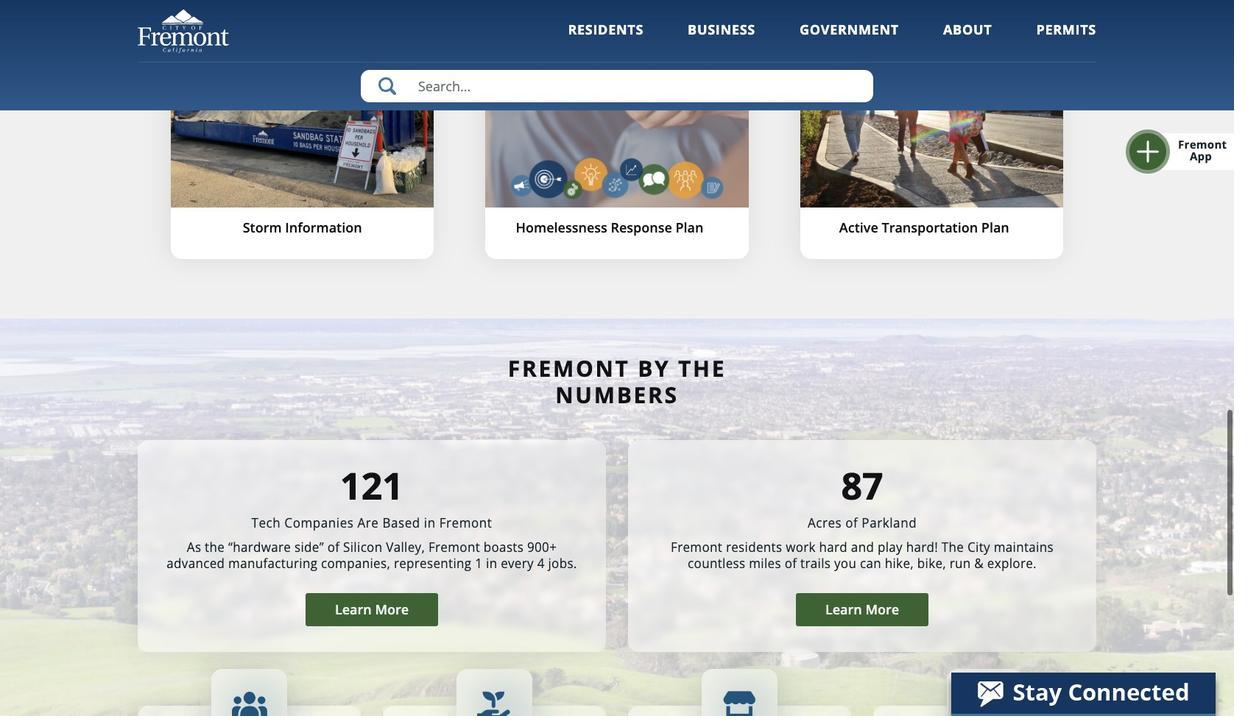 Task type: describe. For each thing, give the bounding box(es) containing it.
business link
[[688, 21, 756, 59]]

fremont by the numbers
[[508, 354, 726, 410]]

Search text field
[[361, 70, 873, 102]]

residents link
[[568, 21, 644, 59]]

active transportation plan link
[[800, 16, 1063, 259]]

residents
[[568, 21, 644, 38]]

learn more for 92
[[826, 601, 899, 619]]

photo of two people holding hands and a planning process and myfremont logo image
[[486, 16, 749, 208]]

jobs.
[[548, 555, 577, 572]]

by
[[638, 354, 671, 384]]

more for 129
[[375, 601, 409, 619]]

92 acres of parkland
[[808, 461, 917, 532]]

fremont inside as the "hardware side" of silicon valley, fremont boasts 900+ advanced manufacturing companies, representing 1 in every 4 jobs.
[[429, 539, 480, 556]]

advanced
[[167, 555, 225, 572]]

fremont inside 'fremont residents work hard and play hard! the city maintains countless miles of trails you can hike, bike, run & explore.'
[[671, 539, 723, 556]]

in inside as the "hardware side" of silicon valley, fremont boasts 900+ advanced manufacturing companies, representing 1 in every 4 jobs.
[[486, 555, 497, 572]]

stay connected image
[[952, 673, 1214, 714]]

129
[[340, 461, 404, 511]]

work
[[786, 539, 816, 556]]

92
[[841, 461, 883, 511]]

tech
[[252, 515, 281, 532]]

230,646 image
[[232, 692, 267, 717]]

business
[[688, 21, 756, 38]]

of inside 92 acres of parkland
[[846, 515, 858, 532]]

active
[[839, 219, 878, 236]]

more for 92
[[866, 601, 899, 619]]

4
[[537, 555, 545, 572]]

app
[[1190, 149, 1212, 163]]

active transportation plan
[[839, 219, 1010, 236]]

side"
[[295, 539, 324, 556]]

run
[[950, 555, 971, 572]]

homelessness response plan link
[[486, 16, 749, 259]]

storm information link
[[171, 16, 434, 259]]

miles
[[749, 555, 781, 572]]

the
[[678, 354, 726, 384]]

explore.
[[987, 555, 1037, 572]]

as
[[187, 539, 201, 556]]

of inside as the "hardware side" of silicon valley, fremont boasts 900+ advanced manufacturing companies, representing 1 in every 4 jobs.
[[327, 539, 340, 556]]

silicon
[[343, 539, 383, 556]]

as the "hardware side" of silicon valley, fremont boasts 900+ advanced manufacturing companies, representing 1 in every 4 jobs.
[[167, 539, 577, 572]]

parkland
[[862, 515, 917, 532]]

"hardware
[[228, 539, 291, 556]]

acres
[[808, 515, 842, 532]]

storm information
[[243, 219, 362, 236]]

fremont app
[[1178, 137, 1227, 163]]



Task type: vqa. For each thing, say whether or not it's contained in the screenshot.
rightmost Park
no



Task type: locate. For each thing, give the bounding box(es) containing it.
in inside 129 tech companies are based in fremont
[[424, 515, 436, 532]]

fremont app link
[[1145, 133, 1234, 170]]

plan right response
[[676, 219, 704, 236]]

are
[[358, 515, 379, 532]]

2 learn from the left
[[826, 601, 862, 619]]

plan right transportation
[[982, 219, 1010, 236]]

0 horizontal spatial learn more
[[335, 601, 409, 619]]

plan
[[676, 219, 704, 236], [982, 219, 1010, 236]]

learn more down can
[[826, 601, 899, 619]]

family walking on sidewalk image
[[800, 16, 1063, 208]]

29.7% image
[[477, 690, 512, 717]]

plan for active transportation plan
[[982, 219, 1010, 236]]

valley,
[[386, 539, 425, 556]]

2 more from the left
[[866, 601, 899, 619]]

in right 1
[[486, 555, 497, 572]]

2 plan from the left
[[982, 219, 1010, 236]]

learn down you
[[826, 601, 862, 619]]

1 more from the left
[[375, 601, 409, 619]]

1 horizontal spatial learn
[[826, 601, 862, 619]]

of right side"
[[327, 539, 340, 556]]

1 plan from the left
[[676, 219, 704, 236]]

plan for homelessness response plan
[[676, 219, 704, 236]]

2 horizontal spatial of
[[846, 515, 858, 532]]

permits
[[1037, 21, 1097, 38]]

permits link
[[1037, 21, 1097, 59]]

in
[[424, 515, 436, 532], [486, 555, 497, 572]]

maintains
[[994, 539, 1054, 556]]

the
[[942, 539, 964, 556]]

of up and
[[846, 515, 858, 532]]

0 horizontal spatial in
[[424, 515, 436, 532]]

representing
[[394, 555, 472, 572]]

numbers
[[555, 380, 679, 410]]

government
[[800, 21, 899, 38]]

0 vertical spatial in
[[424, 515, 436, 532]]

storm
[[243, 219, 282, 236]]

more
[[375, 601, 409, 619], [866, 601, 899, 619]]

hard
[[819, 539, 848, 556]]

0 horizontal spatial of
[[327, 539, 340, 556]]

about
[[943, 21, 992, 38]]

learn for 129
[[335, 601, 372, 619]]

&
[[975, 555, 984, 572]]

learn more down companies,
[[335, 601, 409, 619]]

learn
[[335, 601, 372, 619], [826, 601, 862, 619]]

trails
[[801, 555, 831, 572]]

information
[[285, 219, 362, 236]]

boasts
[[484, 539, 524, 556]]

play
[[878, 539, 903, 556]]

129 tech companies are based in fremont
[[252, 461, 492, 532]]

1 horizontal spatial of
[[785, 555, 797, 572]]

learn more for 129
[[335, 601, 409, 619]]

city
[[968, 539, 990, 556]]

learn down companies,
[[335, 601, 372, 619]]

bike,
[[917, 555, 946, 572]]

1 vertical spatial in
[[486, 555, 497, 572]]

more down as the "hardware side" of silicon valley, fremont boasts 900+ advanced manufacturing companies, representing 1 in every 4 jobs.
[[375, 601, 409, 619]]

of
[[846, 515, 858, 532], [327, 539, 340, 556], [785, 555, 797, 572]]

in right based
[[424, 515, 436, 532]]

can
[[860, 555, 882, 572]]

of left trails
[[785, 555, 797, 572]]

of inside 'fremont residents work hard and play hard! the city maintains countless miles of trails you can hike, bike, run & explore.'
[[785, 555, 797, 572]]

fremont
[[508, 354, 630, 384]]

0 horizontal spatial plan
[[676, 219, 704, 236]]

residents
[[726, 539, 782, 556]]

based
[[383, 515, 420, 532]]

transportation
[[882, 219, 978, 236]]

the
[[205, 539, 225, 556]]

fremont inside 129 tech companies are based in fremont
[[439, 515, 492, 532]]

about link
[[943, 21, 992, 59]]

1 learn more from the left
[[335, 601, 409, 619]]

2 learn more from the left
[[826, 601, 899, 619]]

1 horizontal spatial more
[[866, 601, 899, 619]]

countless
[[688, 555, 746, 572]]

companies,
[[321, 555, 390, 572]]

hike,
[[885, 555, 914, 572]]

you
[[834, 555, 857, 572]]

6 image
[[722, 690, 757, 717]]

manufacturing
[[228, 555, 318, 572]]

homelessness
[[516, 219, 607, 236]]

1 learn from the left
[[335, 601, 372, 619]]

homelessness response plan
[[516, 219, 704, 236]]

1
[[475, 555, 483, 572]]

1 horizontal spatial plan
[[982, 219, 1010, 236]]

fremont
[[1178, 137, 1227, 152], [439, 515, 492, 532], [429, 539, 480, 556], [671, 539, 723, 556]]

learn more
[[335, 601, 409, 619], [826, 601, 899, 619]]

0 horizontal spatial learn
[[335, 601, 372, 619]]

sandbag station with sand in bin and bags to fill image
[[171, 16, 434, 208]]

48.6% image
[[967, 690, 1003, 717]]

every
[[501, 555, 534, 572]]

and
[[851, 539, 874, 556]]

1 horizontal spatial in
[[486, 555, 497, 572]]

government link
[[800, 21, 899, 59]]

0 horizontal spatial more
[[375, 601, 409, 619]]

900+
[[527, 539, 557, 556]]

hard!
[[906, 539, 938, 556]]

companies
[[285, 515, 354, 532]]

learn for 92
[[826, 601, 862, 619]]

response
[[611, 219, 672, 236]]

fremont residents work hard and play hard! the city maintains countless miles of trails you can hike, bike, run & explore.
[[671, 539, 1054, 572]]

1 horizontal spatial learn more
[[826, 601, 899, 619]]

more down can
[[866, 601, 899, 619]]



